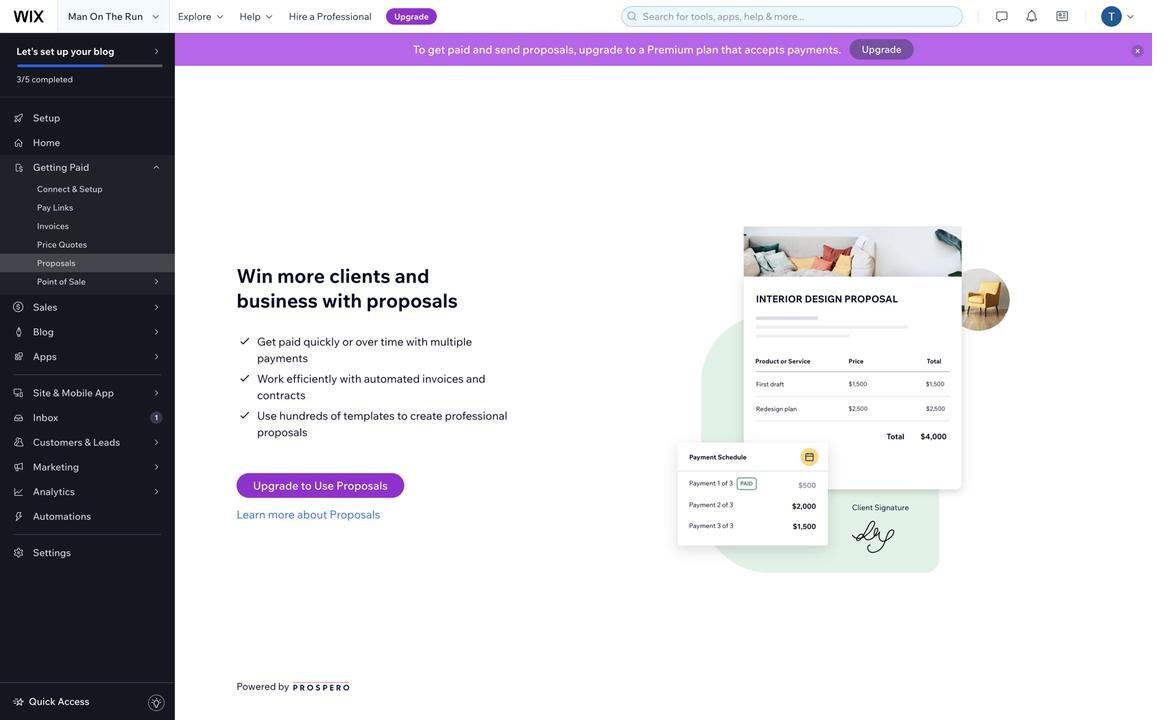 Task type: describe. For each thing, give the bounding box(es) containing it.
help
[[240, 10, 261, 22]]

plan
[[697, 43, 719, 56]]

point
[[37, 277, 57, 287]]

upgrade to use proposals
[[253, 479, 388, 493]]

that
[[721, 43, 742, 56]]

hire a professional link
[[281, 0, 380, 33]]

professional
[[317, 10, 372, 22]]

point of sale button
[[0, 272, 175, 291]]

upgrade for top the upgrade button
[[395, 11, 429, 22]]

proposals,
[[523, 43, 577, 56]]

your
[[71, 45, 91, 57]]

win
[[237, 264, 273, 288]]

upgrade
[[579, 43, 623, 56]]

man on the run
[[68, 10, 143, 22]]

time
[[381, 335, 404, 349]]

customers & leads button
[[0, 430, 175, 455]]

quotes
[[59, 239, 87, 250]]

efficiently
[[287, 372, 337, 386]]

man
[[68, 10, 88, 22]]

use inside get paid quickly or over time with multiple payments work efficiently with automated invoices and contracts use hundreds of templates to create professional proposals
[[257, 409, 277, 423]]

3/5
[[16, 74, 30, 84]]

inbox
[[33, 412, 58, 424]]

hundreds
[[279, 409, 328, 423]]

quickly
[[304, 335, 340, 349]]

pay links link
[[0, 198, 175, 217]]

price quotes link
[[0, 235, 175, 254]]

run
[[125, 10, 143, 22]]

getting
[[33, 161, 67, 173]]

completed
[[32, 74, 73, 84]]

sidebar element
[[0, 33, 175, 720]]

to inside get paid quickly or over time with multiple payments work efficiently with automated invoices and contracts use hundreds of templates to create professional proposals
[[397, 409, 408, 423]]

blog
[[94, 45, 114, 57]]

templates
[[343, 409, 395, 423]]

create
[[410, 409, 443, 423]]

leads
[[93, 436, 120, 448]]

explore
[[178, 10, 212, 22]]

customers
[[33, 436, 83, 448]]

and for clients
[[395, 264, 430, 288]]

quick access
[[29, 696, 90, 708]]

site & mobile app
[[33, 387, 114, 399]]

or
[[343, 335, 353, 349]]

accepts
[[745, 43, 785, 56]]

let's
[[16, 45, 38, 57]]

contracts
[[257, 388, 306, 402]]

paid inside alert
[[448, 43, 471, 56]]

0 vertical spatial upgrade button
[[386, 8, 437, 25]]

app
[[95, 387, 114, 399]]

proposals inside get paid quickly or over time with multiple payments work efficiently with automated invoices and contracts use hundreds of templates to create professional proposals
[[257, 425, 308, 439]]

site
[[33, 387, 51, 399]]

upgrade to use proposals button
[[237, 473, 404, 498]]

more for win
[[277, 264, 325, 288]]

get
[[428, 43, 445, 56]]

price
[[37, 239, 57, 250]]

& for connect
[[72, 184, 77, 194]]

premium
[[647, 43, 694, 56]]

getting paid button
[[0, 155, 175, 180]]

about
[[297, 508, 327, 521]]

more for learn
[[268, 508, 295, 521]]

with inside win more clients and business with proposals
[[322, 289, 362, 313]]

pay links
[[37, 202, 73, 213]]

connect & setup link
[[0, 180, 175, 198]]

sale
[[69, 277, 86, 287]]

upgrade for the upgrade button inside the to get paid and send proposals, upgrade to a premium plan that accepts payments. alert
[[862, 43, 902, 55]]

learn
[[237, 508, 266, 521]]

the
[[106, 10, 123, 22]]

home
[[33, 137, 60, 149]]

over
[[356, 335, 378, 349]]

to get paid and send proposals, upgrade to a premium plan that accepts payments.
[[413, 43, 842, 56]]

send
[[495, 43, 520, 56]]

learn more about proposals
[[237, 508, 380, 521]]

point of sale
[[37, 277, 86, 287]]

connect
[[37, 184, 70, 194]]

by
[[278, 681, 289, 693]]

hire
[[289, 10, 308, 22]]

invoices
[[37, 221, 69, 231]]

paid inside get paid quickly or over time with multiple payments work efficiently with automated invoices and contracts use hundreds of templates to create professional proposals
[[279, 335, 301, 349]]



Task type: vqa. For each thing, say whether or not it's contained in the screenshot.
checkbox
no



Task type: locate. For each thing, give the bounding box(es) containing it.
& left leads
[[85, 436, 91, 448]]

1 vertical spatial and
[[395, 264, 430, 288]]

and right the invoices
[[466, 372, 486, 386]]

0 vertical spatial proposals
[[367, 289, 458, 313]]

0 vertical spatial a
[[310, 10, 315, 22]]

2 horizontal spatial upgrade
[[862, 43, 902, 55]]

0 vertical spatial with
[[322, 289, 362, 313]]

of right hundreds
[[331, 409, 341, 423]]

1 vertical spatial with
[[406, 335, 428, 349]]

1 horizontal spatial setup
[[79, 184, 103, 194]]

setup up home
[[33, 112, 60, 124]]

invoices link
[[0, 217, 175, 235]]

apps
[[33, 351, 57, 363]]

to right upgrade
[[626, 43, 636, 56]]

2 vertical spatial upgrade
[[253, 479, 299, 493]]

0 vertical spatial paid
[[448, 43, 471, 56]]

and right the clients
[[395, 264, 430, 288]]

upgrade button inside to get paid and send proposals, upgrade to a premium plan that accepts payments. alert
[[850, 39, 914, 60]]

and inside alert
[[473, 43, 493, 56]]

proposals down hundreds
[[257, 425, 308, 439]]

sales button
[[0, 295, 175, 320]]

use up learn more about proposals link
[[314, 479, 334, 493]]

2 vertical spatial proposals
[[330, 508, 380, 521]]

1 vertical spatial upgrade
[[862, 43, 902, 55]]

proposals
[[37, 258, 76, 268], [337, 479, 388, 493], [330, 508, 380, 521]]

0 horizontal spatial to
[[301, 479, 312, 493]]

Search for tools, apps, help & more... field
[[639, 7, 959, 26]]

1 horizontal spatial of
[[331, 409, 341, 423]]

upgrade inside alert
[[862, 43, 902, 55]]

0 vertical spatial to
[[626, 43, 636, 56]]

upgrade up to on the top left of page
[[395, 11, 429, 22]]

automations link
[[0, 504, 175, 529]]

hire a professional
[[289, 10, 372, 22]]

1 horizontal spatial a
[[639, 43, 645, 56]]

site & mobile app button
[[0, 381, 175, 406]]

powered by
[[237, 681, 289, 693]]

home link
[[0, 130, 175, 155]]

to inside alert
[[626, 43, 636, 56]]

more up business
[[277, 264, 325, 288]]

paid
[[448, 43, 471, 56], [279, 335, 301, 349]]

upgrade inside button
[[253, 479, 299, 493]]

0 vertical spatial upgrade
[[395, 11, 429, 22]]

proposals for learn more about proposals
[[330, 508, 380, 521]]

analytics
[[33, 486, 75, 498]]

1 vertical spatial use
[[314, 479, 334, 493]]

proposals up time
[[367, 289, 458, 313]]

2 horizontal spatial &
[[85, 436, 91, 448]]

and for paid
[[473, 43, 493, 56]]

up
[[57, 45, 69, 57]]

blog button
[[0, 320, 175, 344]]

paid
[[69, 161, 89, 173]]

to up learn more about proposals at the bottom
[[301, 479, 312, 493]]

with right time
[[406, 335, 428, 349]]

upgrade button up to on the top left of page
[[386, 8, 437, 25]]

and left send
[[473, 43, 493, 56]]

& for customers
[[85, 436, 91, 448]]

apps button
[[0, 344, 175, 369]]

marketing button
[[0, 455, 175, 480]]

0 vertical spatial and
[[473, 43, 493, 56]]

1 vertical spatial setup
[[79, 184, 103, 194]]

0 vertical spatial setup
[[33, 112, 60, 124]]

3/5 completed
[[16, 74, 73, 84]]

automated
[[364, 372, 420, 386]]

mobile
[[62, 387, 93, 399]]

2 vertical spatial with
[[340, 372, 362, 386]]

& for site
[[53, 387, 59, 399]]

to
[[626, 43, 636, 56], [397, 409, 408, 423], [301, 479, 312, 493]]

upgrade button right payments.
[[850, 39, 914, 60]]

analytics button
[[0, 480, 175, 504]]

setup inside connect & setup link
[[79, 184, 103, 194]]

of left sale
[[59, 277, 67, 287]]

upgrade up the learn
[[253, 479, 299, 493]]

& right site
[[53, 387, 59, 399]]

settings link
[[0, 541, 175, 565]]

proposals right "about" at the bottom
[[330, 508, 380, 521]]

1 vertical spatial of
[[331, 409, 341, 423]]

quick access button
[[12, 696, 90, 708]]

1 vertical spatial paid
[[279, 335, 301, 349]]

payments.
[[788, 43, 842, 56]]

proposals up point of sale
[[37, 258, 76, 268]]

1 vertical spatial proposals
[[337, 479, 388, 493]]

sales
[[33, 301, 57, 313]]

more right the learn
[[268, 508, 295, 521]]

0 vertical spatial use
[[257, 409, 277, 423]]

get
[[257, 335, 276, 349]]

to inside button
[[301, 479, 312, 493]]

quick
[[29, 696, 56, 708]]

0 horizontal spatial use
[[257, 409, 277, 423]]

work
[[257, 372, 284, 386]]

1 horizontal spatial upgrade
[[395, 11, 429, 22]]

proposals inside sidebar element
[[37, 258, 76, 268]]

use
[[257, 409, 277, 423], [314, 479, 334, 493]]

0 horizontal spatial a
[[310, 10, 315, 22]]

use down "contracts"
[[257, 409, 277, 423]]

proposals up learn more about proposals link
[[337, 479, 388, 493]]

learn more about proposals link
[[237, 506, 404, 523]]

0 horizontal spatial setup
[[33, 112, 60, 124]]

settings
[[33, 547, 71, 559]]

business
[[237, 289, 318, 313]]

1 vertical spatial upgrade button
[[850, 39, 914, 60]]

use inside button
[[314, 479, 334, 493]]

payments
[[257, 351, 308, 365]]

get paid quickly or over time with multiple payments work efficiently with automated invoices and contracts use hundreds of templates to create professional proposals
[[257, 335, 508, 439]]

help button
[[231, 0, 281, 33]]

on
[[90, 10, 103, 22]]

upgrade button
[[386, 8, 437, 25], [850, 39, 914, 60]]

customers & leads
[[33, 436, 120, 448]]

proposals for upgrade to use proposals
[[337, 479, 388, 493]]

of inside 'dropdown button'
[[59, 277, 67, 287]]

0 horizontal spatial upgrade button
[[386, 8, 437, 25]]

proposals link
[[0, 254, 175, 272]]

with down or
[[340, 372, 362, 386]]

to get paid and send proposals, upgrade to a premium plan that accepts payments. alert
[[175, 33, 1153, 66]]

setup link
[[0, 106, 175, 130]]

0 vertical spatial of
[[59, 277, 67, 287]]

price quotes
[[37, 239, 87, 250]]

and inside get paid quickly or over time with multiple payments work efficiently with automated invoices and contracts use hundreds of templates to create professional proposals
[[466, 372, 486, 386]]

1 horizontal spatial &
[[72, 184, 77, 194]]

1 horizontal spatial use
[[314, 479, 334, 493]]

links
[[53, 202, 73, 213]]

more inside win more clients and business with proposals
[[277, 264, 325, 288]]

2 horizontal spatial to
[[626, 43, 636, 56]]

win more clients and business with proposals
[[237, 264, 458, 313]]

proposals
[[367, 289, 458, 313], [257, 425, 308, 439]]

0 vertical spatial proposals
[[37, 258, 76, 268]]

paid up payments
[[279, 335, 301, 349]]

upgrade
[[395, 11, 429, 22], [862, 43, 902, 55], [253, 479, 299, 493]]

blog
[[33, 326, 54, 338]]

proposals inside win more clients and business with proposals
[[367, 289, 458, 313]]

upgrade right payments.
[[862, 43, 902, 55]]

of
[[59, 277, 67, 287], [331, 409, 341, 423]]

1 vertical spatial &
[[53, 387, 59, 399]]

1 horizontal spatial upgrade button
[[850, 39, 914, 60]]

&
[[72, 184, 77, 194], [53, 387, 59, 399], [85, 436, 91, 448]]

0 horizontal spatial of
[[59, 277, 67, 287]]

2 vertical spatial &
[[85, 436, 91, 448]]

automations
[[33, 511, 91, 523]]

1 vertical spatial proposals
[[257, 425, 308, 439]]

& right connect
[[72, 184, 77, 194]]

1 horizontal spatial to
[[397, 409, 408, 423]]

paid right get
[[448, 43, 471, 56]]

powered
[[237, 681, 276, 693]]

clients
[[330, 264, 391, 288]]

professional
[[445, 409, 508, 423]]

setup up pay links link
[[79, 184, 103, 194]]

let's set up your blog
[[16, 45, 114, 57]]

0 horizontal spatial &
[[53, 387, 59, 399]]

connect & setup
[[37, 184, 103, 194]]

0 horizontal spatial upgrade
[[253, 479, 299, 493]]

1 vertical spatial more
[[268, 508, 295, 521]]

0 horizontal spatial paid
[[279, 335, 301, 349]]

2 vertical spatial and
[[466, 372, 486, 386]]

set
[[40, 45, 54, 57]]

setup inside "setup" link
[[33, 112, 60, 124]]

a inside alert
[[639, 43, 645, 56]]

proposals inside button
[[337, 479, 388, 493]]

1 horizontal spatial paid
[[448, 43, 471, 56]]

a left premium
[[639, 43, 645, 56]]

0 vertical spatial &
[[72, 184, 77, 194]]

0 vertical spatial more
[[277, 264, 325, 288]]

pay
[[37, 202, 51, 213]]

a right the hire
[[310, 10, 315, 22]]

marketing
[[33, 461, 79, 473]]

2 vertical spatial to
[[301, 479, 312, 493]]

and inside win more clients and business with proposals
[[395, 264, 430, 288]]

1
[[155, 413, 158, 422]]

with down the clients
[[322, 289, 362, 313]]

multiple
[[431, 335, 472, 349]]

1 vertical spatial to
[[397, 409, 408, 423]]

0 horizontal spatial proposals
[[257, 425, 308, 439]]

access
[[58, 696, 90, 708]]

1 vertical spatial a
[[639, 43, 645, 56]]

to left 'create'
[[397, 409, 408, 423]]

of inside get paid quickly or over time with multiple payments work efficiently with automated invoices and contracts use hundreds of templates to create professional proposals
[[331, 409, 341, 423]]

getting paid
[[33, 161, 89, 173]]

1 horizontal spatial proposals
[[367, 289, 458, 313]]



